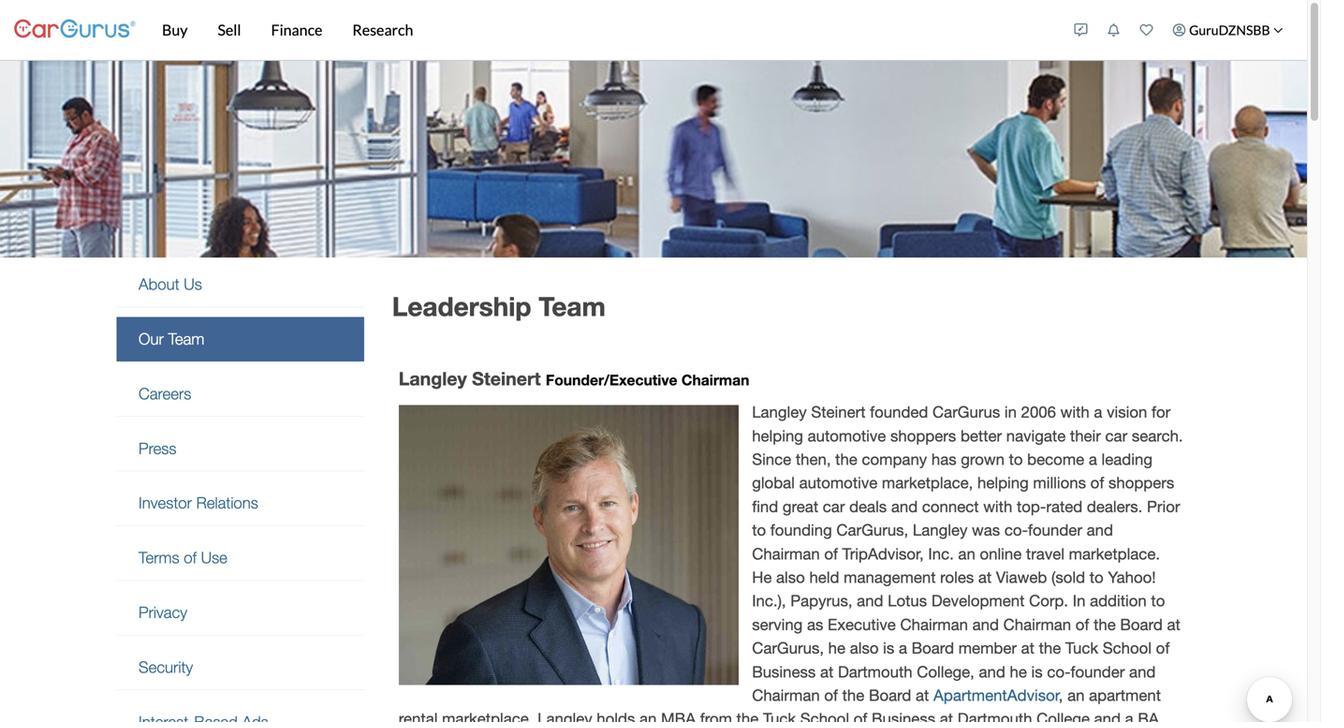 Task type: locate. For each thing, give the bounding box(es) containing it.
0 vertical spatial cargurus,
[[837, 521, 909, 539]]

1 vertical spatial an
[[1068, 686, 1085, 704]]

a down lotus
[[899, 639, 908, 657]]

1 vertical spatial is
[[1032, 662, 1043, 681]]

team inside menu
[[168, 330, 205, 348]]

automotive down 'then,'
[[800, 474, 878, 492]]

langley up inc.
[[913, 521, 968, 539]]

0 vertical spatial car
[[1106, 426, 1128, 445]]

is up apartmentadvisor
[[1032, 662, 1043, 681]]

1 vertical spatial steinert
[[811, 403, 866, 421]]

1 horizontal spatial business
[[872, 710, 936, 722]]

use
[[201, 548, 228, 567]]

also
[[776, 568, 805, 586], [850, 639, 879, 657]]

an up roles
[[959, 544, 976, 563]]

steinert
[[472, 368, 541, 390], [811, 403, 866, 421]]

business inside langley steinert founded cargurus in 2006 with a vision for helping automotive shoppers better navigate their car search. since then, the company has grown to become a leading global automotive marketplace, helping millions of shoppers find great car deals and connect with top-rated dealers. prior to founding cargurus, langley was co-founder and chairman of tripadvisor, inc. an online travel marketplace. he also held management roles at viaweb (sold to yahoo! inc.), papyrus, and lotus development corp. in addition to serving as executive chairman and chairman of the board at cargurus, he also is a board member at the tuck school of business at dartmouth college, and he is co-founder and chairman of the board at
[[752, 662, 816, 681]]

1 horizontal spatial also
[[850, 639, 879, 657]]

business up , an apartment rental marketplace. langley holds an mba from the tuck school of business at dartmouth college and a b
[[752, 662, 816, 681]]

with up 'was'
[[984, 497, 1013, 516]]

navigate
[[1007, 426, 1066, 445]]

he up apartmentadvisor "link"
[[1010, 662, 1027, 681]]

to down find
[[752, 521, 766, 539]]

careers
[[139, 384, 191, 403]]

1 vertical spatial co-
[[1047, 662, 1071, 681]]

1 horizontal spatial team
[[539, 290, 606, 322]]

1 vertical spatial marketplace.
[[442, 710, 533, 722]]

co-
[[1005, 521, 1029, 539], [1047, 662, 1071, 681]]

to right (sold
[[1090, 568, 1104, 586]]

helping down 'grown'
[[978, 474, 1029, 492]]

0 horizontal spatial he
[[829, 639, 846, 657]]

and up apartmentadvisor "link"
[[979, 662, 1006, 681]]

the inside , an apartment rental marketplace. langley holds an mba from the tuck school of business at dartmouth college and a b
[[737, 710, 759, 722]]

board up college,
[[912, 639, 955, 657]]

0 vertical spatial an
[[959, 544, 976, 563]]

marketplace. inside , an apartment rental marketplace. langley holds an mba from the tuck school of business at dartmouth college and a b
[[442, 710, 533, 722]]

steinert for langley steinert founder/executive chairman
[[472, 368, 541, 390]]

terms of use link
[[117, 536, 364, 580]]

board down 'executive'
[[869, 686, 912, 704]]

0 horizontal spatial also
[[776, 568, 805, 586]]

car right great
[[823, 497, 845, 516]]

0 horizontal spatial with
[[984, 497, 1013, 516]]

school down as at the right of the page
[[801, 710, 850, 722]]

the down addition
[[1094, 615, 1116, 634]]

co- down "top-"
[[1005, 521, 1029, 539]]

1 vertical spatial school
[[801, 710, 850, 722]]

0 horizontal spatial business
[[752, 662, 816, 681]]

0 horizontal spatial an
[[640, 710, 657, 722]]

marketplace. up yahoo! at the bottom of the page
[[1069, 544, 1161, 563]]

0 vertical spatial dartmouth
[[838, 662, 913, 681]]

research button
[[338, 0, 428, 60]]

tuck right from
[[763, 710, 796, 722]]

1 vertical spatial helping
[[978, 474, 1029, 492]]

founder
[[1029, 521, 1083, 539], [1071, 662, 1125, 681]]

1 vertical spatial founder
[[1071, 662, 1125, 681]]

1 horizontal spatial shoppers
[[1109, 474, 1175, 492]]

has
[[932, 450, 957, 468]]

team up langley steinert founder/executive chairman
[[539, 290, 606, 322]]

automotive
[[808, 426, 886, 445], [800, 474, 878, 492]]

steinert inside langley steinert founded cargurus in 2006 with a vision for helping automotive shoppers better navigate their car search. since then, the company has grown to become a leading global automotive marketplace, helping millions of shoppers find great car deals and connect with top-rated dealers. prior to founding cargurus, langley was co-founder and chairman of tripadvisor, inc. an online travel marketplace. he also held management roles at viaweb (sold to yahoo! inc.), papyrus, and lotus development corp. in addition to serving as executive chairman and chairman of the board at cargurus, he also is a board member at the tuck school of business at dartmouth college, and he is co-founder and chairman of the board at
[[811, 403, 866, 421]]

papyrus,
[[791, 592, 853, 610]]

steinert down leadership team
[[472, 368, 541, 390]]

0 vertical spatial he
[[829, 639, 846, 657]]

1 horizontal spatial dartmouth
[[958, 710, 1033, 722]]

dartmouth down 'executive'
[[838, 662, 913, 681]]

in
[[1005, 403, 1017, 421]]

and up 'executive'
[[857, 592, 884, 610]]

team right our
[[168, 330, 205, 348]]

rental
[[399, 710, 438, 722]]

shoppers down leading
[[1109, 474, 1175, 492]]

a up their
[[1094, 403, 1103, 421]]

dartmouth inside langley steinert founded cargurus in 2006 with a vision for helping automotive shoppers better navigate their car search. since then, the company has grown to become a leading global automotive marketplace, helping millions of shoppers find great car deals and connect with top-rated dealers. prior to founding cargurus, langley was co-founder and chairman of tripadvisor, inc. an online travel marketplace. he also held management roles at viaweb (sold to yahoo! inc.), papyrus, and lotus development corp. in addition to serving as executive chairman and chairman of the board at cargurus, he also is a board member at the tuck school of business at dartmouth college, and he is co-founder and chairman of the board at
[[838, 662, 913, 681]]

shoppers up has
[[891, 426, 957, 445]]

0 horizontal spatial school
[[801, 710, 850, 722]]

0 vertical spatial marketplace.
[[1069, 544, 1161, 563]]

dartmouth down apartmentadvisor "link"
[[958, 710, 1033, 722]]

dartmouth
[[838, 662, 913, 681], [958, 710, 1033, 722]]

0 horizontal spatial marketplace.
[[442, 710, 533, 722]]

1 horizontal spatial an
[[959, 544, 976, 563]]

then,
[[796, 450, 831, 468]]

0 vertical spatial founder
[[1029, 521, 1083, 539]]

0 horizontal spatial helping
[[752, 426, 804, 445]]

0 vertical spatial team
[[539, 290, 606, 322]]

great
[[783, 497, 819, 516]]

cargurus
[[933, 403, 1001, 421]]

the right from
[[737, 710, 759, 722]]

steinert up 'then,'
[[811, 403, 866, 421]]

business down college,
[[872, 710, 936, 722]]

1 vertical spatial shoppers
[[1109, 474, 1175, 492]]

member
[[959, 639, 1017, 657]]

marketplace.
[[1069, 544, 1161, 563], [442, 710, 533, 722]]

langley left holds
[[538, 710, 593, 722]]

at
[[979, 568, 992, 586], [1168, 615, 1181, 634], [1022, 639, 1035, 657], [820, 662, 834, 681], [916, 686, 929, 704], [940, 710, 954, 722]]

helping
[[752, 426, 804, 445], [978, 474, 1029, 492]]

with
[[1061, 403, 1090, 421], [984, 497, 1013, 516]]

1 vertical spatial also
[[850, 639, 879, 657]]

with up their
[[1061, 403, 1090, 421]]

yahoo!
[[1108, 568, 1156, 586]]

the
[[836, 450, 858, 468], [1094, 615, 1116, 634], [1039, 639, 1061, 657], [843, 686, 865, 704], [737, 710, 759, 722]]

and up apartment
[[1130, 662, 1156, 681]]

co- up ,
[[1047, 662, 1071, 681]]

an right ,
[[1068, 686, 1085, 704]]

he down 'executive'
[[829, 639, 846, 657]]

0 vertical spatial shoppers
[[891, 426, 957, 445]]

is down 'executive'
[[883, 639, 895, 657]]

0 horizontal spatial cargurus,
[[752, 639, 824, 657]]

team
[[539, 290, 606, 322], [168, 330, 205, 348]]

board down addition
[[1121, 615, 1163, 634]]

menu
[[117, 262, 364, 722]]

0 horizontal spatial shoppers
[[891, 426, 957, 445]]

an
[[959, 544, 976, 563], [1068, 686, 1085, 704], [640, 710, 657, 722]]

1 vertical spatial cargurus,
[[752, 639, 824, 657]]

cargurus, down deals
[[837, 521, 909, 539]]

he
[[752, 568, 772, 586]]

0 vertical spatial co-
[[1005, 521, 1029, 539]]

marketplace. right rental
[[442, 710, 533, 722]]

0 horizontal spatial steinert
[[472, 368, 541, 390]]

1 horizontal spatial is
[[1032, 662, 1043, 681]]

a down apartment
[[1126, 710, 1134, 722]]

investor
[[139, 494, 192, 512]]

1 vertical spatial team
[[168, 330, 205, 348]]

and down apartment
[[1095, 710, 1121, 722]]

1 horizontal spatial he
[[1010, 662, 1027, 681]]

shoppers
[[891, 426, 957, 445], [1109, 474, 1175, 492]]

college,
[[917, 662, 975, 681]]

founder up apartment
[[1071, 662, 1125, 681]]

open notifications image
[[1108, 23, 1121, 37]]

langley
[[399, 368, 467, 390], [752, 403, 807, 421], [913, 521, 968, 539], [538, 710, 593, 722]]

about
[[139, 275, 179, 293]]

0 vertical spatial is
[[883, 639, 895, 657]]

school up apartment
[[1103, 639, 1152, 657]]

apartmentadvisor link
[[934, 686, 1060, 704]]

helping up since
[[752, 426, 804, 445]]

travel
[[1027, 544, 1065, 563]]

car down vision
[[1106, 426, 1128, 445]]

founder/executive
[[546, 371, 678, 389]]

0 vertical spatial school
[[1103, 639, 1152, 657]]

1 vertical spatial business
[[872, 710, 936, 722]]

mba
[[661, 710, 696, 722]]

lotus
[[888, 592, 927, 610]]

1 horizontal spatial school
[[1103, 639, 1152, 657]]

an left mba
[[640, 710, 657, 722]]

cargurus,
[[837, 521, 909, 539], [752, 639, 824, 657]]

menu bar
[[136, 0, 1065, 60]]

and down dealers.
[[1087, 521, 1114, 539]]

1 horizontal spatial with
[[1061, 403, 1090, 421]]

tuck
[[1066, 639, 1099, 657], [763, 710, 796, 722]]

1 horizontal spatial tuck
[[1066, 639, 1099, 657]]

school
[[1103, 639, 1152, 657], [801, 710, 850, 722]]

tuck down in at right bottom
[[1066, 639, 1099, 657]]

1 horizontal spatial marketplace.
[[1069, 544, 1161, 563]]

1 vertical spatial dartmouth
[[958, 710, 1033, 722]]

business
[[752, 662, 816, 681], [872, 710, 936, 722]]

school inside , an apartment rental marketplace. langley holds an mba from the tuck school of business at dartmouth college and a b
[[801, 710, 850, 722]]

founder down rated at the right bottom of page
[[1029, 521, 1083, 539]]

chairman
[[682, 371, 750, 389], [752, 544, 820, 563], [901, 615, 968, 634], [1004, 615, 1072, 634], [752, 686, 820, 704]]

0 horizontal spatial car
[[823, 497, 845, 516]]

cargurus, down serving
[[752, 639, 824, 657]]

0 vertical spatial helping
[[752, 426, 804, 445]]

0 vertical spatial also
[[776, 568, 805, 586]]

, an apartment rental marketplace. langley holds an mba from the tuck school of business at dartmouth college and a b
[[399, 686, 1161, 722]]

privacy link
[[117, 590, 364, 635]]

a inside , an apartment rental marketplace. langley holds an mba from the tuck school of business at dartmouth college and a b
[[1126, 710, 1134, 722]]

0 horizontal spatial tuck
[[763, 710, 796, 722]]

school inside langley steinert founded cargurus in 2006 with a vision for helping automotive shoppers better navigate their car search. since then, the company has grown to become a leading global automotive marketplace, helping millions of shoppers find great car deals and connect with top-rated dealers. prior to founding cargurus, langley was co-founder and chairman of tripadvisor, inc. an online travel marketplace. he also held management roles at viaweb (sold to yahoo! inc.), papyrus, and lotus development corp. in addition to serving as executive chairman and chairman of the board at cargurus, he also is a board member at the tuck school of business at dartmouth college, and he is co-founder and chairman of the board at
[[1103, 639, 1152, 657]]

saved cars image
[[1140, 23, 1154, 37]]

0 vertical spatial business
[[752, 662, 816, 681]]

0 vertical spatial automotive
[[808, 426, 886, 445]]

and inside , an apartment rental marketplace. langley holds an mba from the tuck school of business at dartmouth college and a b
[[1095, 710, 1121, 722]]

also right he
[[776, 568, 805, 586]]

0 horizontal spatial dartmouth
[[838, 662, 913, 681]]

0 horizontal spatial team
[[168, 330, 205, 348]]

tripadvisor,
[[843, 544, 924, 563]]

steinert for langley steinert founded cargurus in 2006 with a vision for helping automotive shoppers better navigate their car search. since then, the company has grown to become a leading global automotive marketplace, helping millions of shoppers find great car deals and connect with top-rated dealers. prior to founding cargurus, langley was co-founder and chairman of tripadvisor, inc. an online travel marketplace. he also held management roles at viaweb (sold to yahoo! inc.), papyrus, and lotus development corp. in addition to serving as executive chairman and chairman of the board at cargurus, he also is a board member at the tuck school of business at dartmouth college, and he is co-founder and chairman of the board at
[[811, 403, 866, 421]]

also down 'executive'
[[850, 639, 879, 657]]

langley up since
[[752, 403, 807, 421]]

1 horizontal spatial helping
[[978, 474, 1029, 492]]

prior
[[1147, 497, 1181, 516]]

0 vertical spatial steinert
[[472, 368, 541, 390]]

the right 'then,'
[[836, 450, 858, 468]]

a
[[1094, 403, 1103, 421], [1089, 450, 1098, 468], [899, 639, 908, 657], [1126, 710, 1134, 722]]

automotive up 'then,'
[[808, 426, 886, 445]]

their
[[1071, 426, 1101, 445]]

of inside terms of use link
[[184, 548, 197, 567]]

our team
[[139, 330, 205, 348]]

tuck inside langley steinert founded cargurus in 2006 with a vision for helping automotive shoppers better navigate their car search. since then, the company has grown to become a leading global automotive marketplace, helping millions of shoppers find great car deals and connect with top-rated dealers. prior to founding cargurus, langley was co-founder and chairman of tripadvisor, inc. an online travel marketplace. he also held management roles at viaweb (sold to yahoo! inc.), papyrus, and lotus development corp. in addition to serving as executive chairman and chairman of the board at cargurus, he also is a board member at the tuck school of business at dartmouth college, and he is co-founder and chairman of the board at
[[1066, 639, 1099, 657]]

in
[[1073, 592, 1086, 610]]

business inside , an apartment rental marketplace. langley holds an mba from the tuck school of business at dartmouth college and a b
[[872, 710, 936, 722]]

1 horizontal spatial steinert
[[811, 403, 866, 421]]

research
[[353, 21, 413, 39]]

1 vertical spatial tuck
[[763, 710, 796, 722]]

at inside , an apartment rental marketplace. langley holds an mba from the tuck school of business at dartmouth college and a b
[[940, 710, 954, 722]]

0 vertical spatial with
[[1061, 403, 1090, 421]]

is
[[883, 639, 895, 657], [1032, 662, 1043, 681]]

car
[[1106, 426, 1128, 445], [823, 497, 845, 516]]

of
[[1091, 474, 1105, 492], [825, 544, 838, 563], [184, 548, 197, 567], [1076, 615, 1090, 634], [1156, 639, 1170, 657], [825, 686, 838, 704], [854, 710, 868, 722]]

0 vertical spatial tuck
[[1066, 639, 1099, 657]]



Task type: describe. For each thing, give the bounding box(es) containing it.
1 vertical spatial car
[[823, 497, 845, 516]]

security link
[[117, 645, 364, 690]]

leadership
[[392, 290, 532, 322]]

cargurus logo homepage link image
[[14, 3, 136, 57]]

1 horizontal spatial car
[[1106, 426, 1128, 445]]

college
[[1037, 710, 1090, 722]]

addition
[[1090, 592, 1147, 610]]

user icon image
[[1173, 23, 1186, 37]]

marketplace. inside langley steinert founded cargurus in 2006 with a vision for helping automotive shoppers better navigate their car search. since then, the company has grown to become a leading global automotive marketplace, helping millions of shoppers find great car deals and connect with top-rated dealers. prior to founding cargurus, langley was co-founder and chairman of tripadvisor, inc. an online travel marketplace. he also held management roles at viaweb (sold to yahoo! inc.), papyrus, and lotus development corp. in addition to serving as executive chairman and chairman of the board at cargurus, he also is a board member at the tuck school of business at dartmouth college, and he is co-founder and chairman of the board at
[[1069, 544, 1161, 563]]

tuck inside , an apartment rental marketplace. langley holds an mba from the tuck school of business at dartmouth college and a b
[[763, 710, 796, 722]]

and down the marketplace,
[[892, 497, 918, 516]]

about us
[[139, 275, 202, 293]]

0 horizontal spatial is
[[883, 639, 895, 657]]

gurudznsbb
[[1190, 22, 1271, 38]]

finance
[[271, 21, 323, 39]]

langley steinert founder/executive chairman
[[399, 368, 750, 390]]

langley inside , an apartment rental marketplace. langley holds an mba from the tuck school of business at dartmouth college and a b
[[538, 710, 593, 722]]

deals
[[850, 497, 887, 516]]

to down navigate
[[1009, 450, 1023, 468]]

an inside langley steinert founded cargurus in 2006 with a vision for helping automotive shoppers better navigate their car search. since then, the company has grown to become a leading global automotive marketplace, helping millions of shoppers find great car deals and connect with top-rated dealers. prior to founding cargurus, langley was co-founder and chairman of tripadvisor, inc. an online travel marketplace. he also held management roles at viaweb (sold to yahoo! inc.), papyrus, and lotus development corp. in addition to serving as executive chairman and chairman of the board at cargurus, he also is a board member at the tuck school of business at dartmouth college, and he is co-founder and chairman of the board at
[[959, 544, 976, 563]]

find
[[752, 497, 779, 516]]

gurudznsbb button
[[1163, 4, 1294, 56]]

add a car review image
[[1075, 23, 1088, 37]]

inc.),
[[752, 592, 786, 610]]

cargurus logo homepage link link
[[14, 3, 136, 57]]

held
[[810, 568, 840, 586]]

finance button
[[256, 0, 338, 60]]

terms of use
[[139, 548, 228, 567]]

chairman inside langley steinert founder/executive chairman
[[682, 371, 750, 389]]

1 vertical spatial he
[[1010, 662, 1027, 681]]

better
[[961, 426, 1002, 445]]

investor relations link
[[117, 481, 364, 525]]

sell button
[[203, 0, 256, 60]]

rated
[[1047, 497, 1083, 516]]

leadership team
[[392, 290, 606, 322]]

top-
[[1017, 497, 1047, 516]]

0 horizontal spatial co-
[[1005, 521, 1029, 539]]

search.
[[1132, 426, 1184, 445]]

sell
[[218, 21, 241, 39]]

marketplace,
[[882, 474, 973, 492]]

0 vertical spatial board
[[1121, 615, 1163, 634]]

development
[[932, 592, 1025, 610]]

was
[[972, 521, 1001, 539]]

serving
[[752, 615, 803, 634]]

1 vertical spatial automotive
[[800, 474, 878, 492]]

2006
[[1022, 403, 1057, 421]]

inc.
[[929, 544, 954, 563]]

(sold
[[1052, 568, 1086, 586]]

press link
[[117, 426, 364, 471]]

us
[[184, 275, 202, 293]]

,
[[1060, 686, 1064, 704]]

for
[[1152, 403, 1171, 421]]

as
[[807, 615, 824, 634]]

since
[[752, 450, 792, 468]]

1 horizontal spatial co-
[[1047, 662, 1071, 681]]

dartmouth inside , an apartment rental marketplace. langley holds an mba from the tuck school of business at dartmouth college and a b
[[958, 710, 1033, 722]]

leading
[[1102, 450, 1153, 468]]

millions
[[1033, 474, 1087, 492]]

chevron down image
[[1274, 25, 1284, 35]]

menu containing about us
[[117, 262, 364, 722]]

privacy
[[139, 603, 187, 621]]

grown
[[961, 450, 1005, 468]]

terms
[[139, 548, 179, 567]]

holds
[[597, 710, 635, 722]]

from
[[700, 710, 732, 722]]

1 vertical spatial board
[[912, 639, 955, 657]]

online
[[980, 544, 1022, 563]]

to down yahoo! at the bottom of the page
[[1152, 592, 1166, 610]]

langley steinert founded cargurus in 2006 with a vision for helping automotive shoppers better navigate their car search. since then, the company has grown to become a leading global automotive marketplace, helping millions of shoppers find great car deals and connect with top-rated dealers. prior to founding cargurus, langley was co-founder and chairman of tripadvisor, inc. an online travel marketplace. he also held management roles at viaweb (sold to yahoo! inc.), papyrus, and lotus development corp. in addition to serving as executive chairman and chairman of the board at cargurus, he also is a board member at the tuck school of business at dartmouth college, and he is co-founder and chairman of the board at
[[752, 403, 1184, 704]]

apartmentadvisor
[[934, 686, 1060, 704]]

dealers.
[[1087, 497, 1143, 516]]

buy button
[[147, 0, 203, 60]]

corp.
[[1029, 592, 1069, 610]]

become
[[1028, 450, 1085, 468]]

our
[[139, 330, 164, 348]]

viaweb
[[997, 568, 1047, 586]]

buy
[[162, 21, 188, 39]]

investor relations
[[139, 494, 258, 512]]

company
[[862, 450, 927, 468]]

2 vertical spatial board
[[869, 686, 912, 704]]

the down 'corp.'
[[1039, 639, 1061, 657]]

our team link
[[117, 317, 364, 361]]

connect
[[922, 497, 979, 516]]

apartment
[[1089, 686, 1161, 704]]

vision
[[1107, 403, 1148, 421]]

relations
[[196, 494, 258, 512]]

press
[[139, 439, 177, 457]]

security
[[139, 658, 193, 676]]

gurudznsbb menu
[[1065, 4, 1294, 56]]

the down 'executive'
[[843, 686, 865, 704]]

of inside , an apartment rental marketplace. langley holds an mba from the tuck school of business at dartmouth college and a b
[[854, 710, 868, 722]]

executive
[[828, 615, 896, 634]]

about us link
[[117, 262, 364, 307]]

global
[[752, 474, 795, 492]]

a down their
[[1089, 450, 1098, 468]]

team for leadership team
[[539, 290, 606, 322]]

1 horizontal spatial cargurus,
[[837, 521, 909, 539]]

founding
[[771, 521, 832, 539]]

team for our team
[[168, 330, 205, 348]]

2 horizontal spatial an
[[1068, 686, 1085, 704]]

founded
[[870, 403, 929, 421]]

roles
[[941, 568, 974, 586]]

langley down "leadership"
[[399, 368, 467, 390]]

2 vertical spatial an
[[640, 710, 657, 722]]

1 vertical spatial with
[[984, 497, 1013, 516]]

careers link
[[117, 372, 364, 416]]

menu bar containing buy
[[136, 0, 1065, 60]]

management
[[844, 568, 936, 586]]

and up 'member'
[[973, 615, 999, 634]]



Task type: vqa. For each thing, say whether or not it's contained in the screenshot.
LISTINGS within Used Hudson 2 listings starting at $59,800
no



